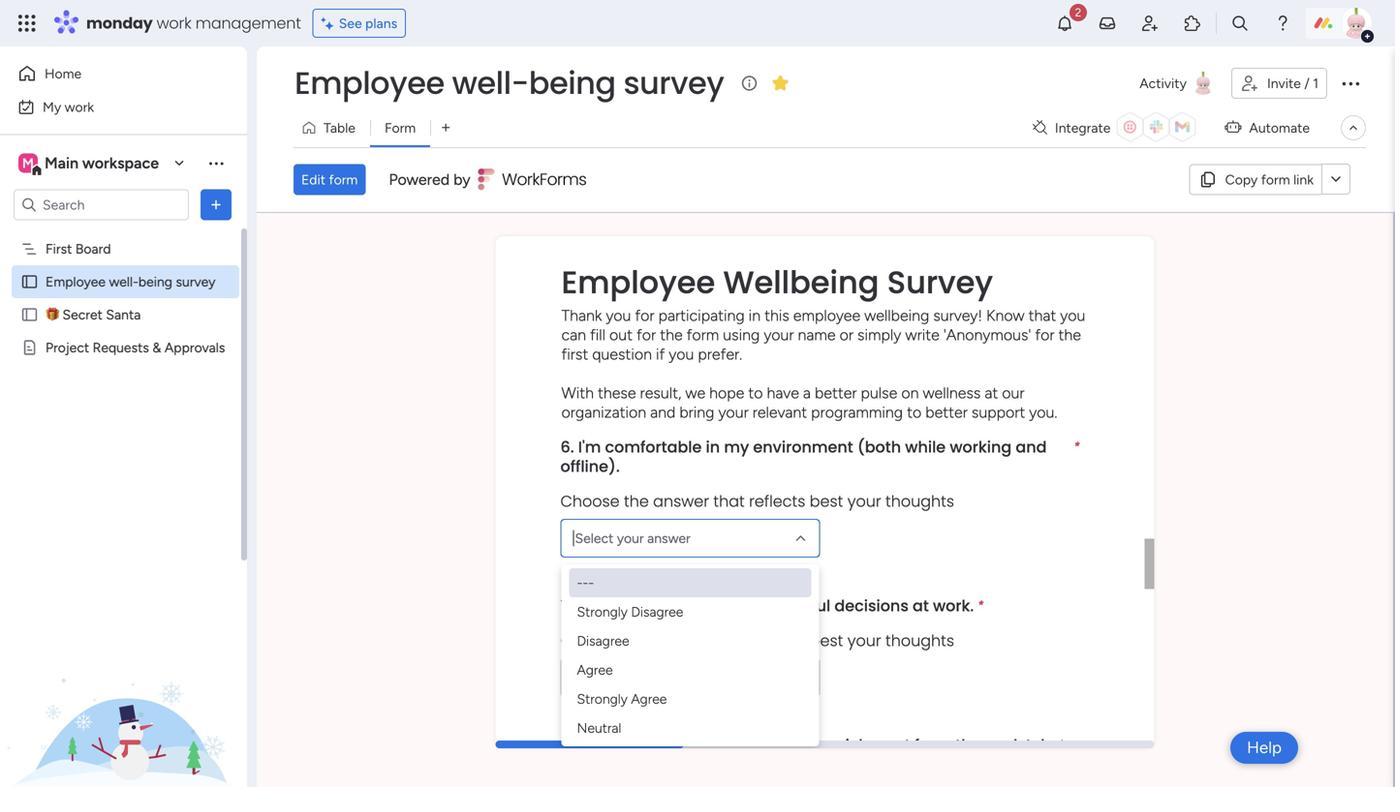 Task type: vqa. For each thing, say whether or not it's contained in the screenshot.
leftmost you
yes



Task type: locate. For each thing, give the bounding box(es) containing it.
feel
[[585, 595, 614, 617]]

1 - from the left
[[577, 575, 583, 591]]

2 horizontal spatial you
[[1060, 306, 1086, 325]]

1 vertical spatial thoughts
[[886, 630, 954, 652]]

0 vertical spatial reflects
[[749, 491, 806, 512]]

1 vertical spatial being
[[138, 274, 172, 290]]

employee
[[295, 62, 444, 105], [562, 261, 715, 304], [46, 274, 106, 290]]

0 horizontal spatial employee
[[46, 274, 106, 290]]

strongly agree
[[577, 691, 667, 708]]

0 horizontal spatial well-
[[109, 274, 138, 290]]

my
[[724, 436, 749, 458]]

'anonymous'
[[944, 326, 1031, 344]]

board
[[75, 241, 111, 257]]

thoughts
[[886, 491, 954, 512], [886, 630, 954, 652]]

group containing 7. i feel capable to make impactful decisions at work.
[[561, 581, 1080, 721]]

1 choose from the top
[[561, 491, 620, 512]]

answer
[[653, 491, 709, 512], [647, 530, 691, 547], [653, 630, 709, 652]]

form
[[385, 120, 416, 136]]

0 vertical spatial agree
[[577, 662, 613, 679]]

1 horizontal spatial better
[[926, 403, 968, 422]]

better up programming
[[815, 384, 857, 402]]

1 vertical spatial strongly
[[577, 691, 628, 708]]

at
[[985, 384, 998, 402], [913, 595, 929, 617]]

2 vertical spatial and
[[785, 735, 816, 757]]

reflects down 6. i'm comfortable in my environment (both while working and offline).
[[749, 491, 806, 512]]

1 horizontal spatial employee well-being survey
[[295, 62, 724, 105]]

2 horizontal spatial *
[[1074, 439, 1080, 453]]

work inside button
[[65, 99, 94, 115]]

2 vertical spatial *
[[1059, 738, 1064, 752]]

ruby anderson image
[[1341, 8, 1372, 39]]

form button
[[370, 112, 430, 143]]

1
[[1313, 75, 1319, 92]]

strongly disagree
[[577, 604, 684, 620]]

0 vertical spatial strongly
[[577, 604, 628, 620]]

result,
[[640, 384, 682, 402]]

2 vertical spatial that
[[714, 630, 745, 652]]

1 group from the top
[[561, 422, 1080, 747]]

your right select at the left bottom of the page
[[617, 530, 644, 547]]

0 horizontal spatial work
[[65, 99, 94, 115]]

progress bar
[[496, 741, 684, 749]]

choose down offline).
[[561, 491, 620, 512]]

form left link
[[1261, 171, 1290, 188]]

at inside with these result, we hope to have a better pulse on wellness at our organization and bring your relevant programming to better support you.
[[985, 384, 998, 402]]

answer down capable
[[653, 630, 709, 652]]

at up support
[[985, 384, 998, 402]]

best
[[810, 491, 843, 512], [810, 630, 843, 652]]

employee
[[793, 306, 861, 325]]

select product image
[[17, 14, 37, 33]]

1 vertical spatial in
[[706, 436, 720, 458]]

2 horizontal spatial to
[[907, 403, 922, 422]]

that inside the thank you for participating in this employee wellbeing survey! know that you can fill out for the form using your name or simply write 'anonymous' for the first question if you prefer.
[[1029, 306, 1056, 325]]

help
[[1247, 738, 1282, 758]]

reflects for 7. i feel capable to make impactful decisions at work.
[[749, 630, 806, 652]]

1 vertical spatial at
[[913, 595, 929, 617]]

option
[[0, 232, 247, 235]]

wellness
[[923, 384, 981, 402]]

2 best from the top
[[810, 630, 843, 652]]

work left do.
[[985, 735, 1022, 757]]

0 horizontal spatial in
[[706, 436, 720, 458]]

list box containing first board
[[0, 229, 247, 626]]

2 group from the top
[[561, 581, 1080, 721]]

/
[[1305, 75, 1310, 92]]

1 horizontal spatial in
[[749, 306, 761, 325]]

1 horizontal spatial to
[[748, 384, 763, 402]]

that down my
[[714, 491, 745, 512]]

public board image
[[20, 273, 39, 291]]

employee up 'table'
[[295, 62, 444, 105]]

1 horizontal spatial employee
[[295, 62, 444, 105]]

public board image
[[20, 306, 39, 324]]

support
[[972, 403, 1025, 422]]

2 vertical spatial work
[[985, 735, 1022, 757]]

invite members image
[[1140, 14, 1160, 33]]

1 horizontal spatial being
[[529, 62, 616, 105]]

choose the answer that reflects best your thoughts for 6. i'm comfortable in my environment (both while working and offline).
[[561, 491, 954, 512]]

work for my
[[65, 99, 94, 115]]

to down on
[[907, 403, 922, 422]]

management
[[195, 12, 301, 34]]

i for 8.
[[578, 735, 582, 757]]

---
[[577, 575, 594, 591]]

1 vertical spatial choose
[[561, 630, 620, 652]]

can
[[562, 326, 586, 344]]

workspace selection element
[[18, 152, 162, 177]]

workspace
[[82, 154, 159, 172]]

0 vertical spatial thoughts
[[886, 491, 954, 512]]

for up question
[[635, 306, 655, 325]]

0 vertical spatial at
[[985, 384, 998, 402]]

2 choose the answer that reflects best your thoughts from the top
[[561, 630, 954, 652]]

1 vertical spatial well-
[[109, 274, 138, 290]]

my work button
[[12, 92, 208, 123]]

0 horizontal spatial form
[[329, 171, 358, 188]]

2 thoughts from the top
[[886, 630, 954, 652]]

1 horizontal spatial form
[[687, 326, 719, 344]]

1 vertical spatial employee well-being survey
[[46, 274, 216, 290]]

with these result, we hope to have a better pulse on wellness at our organization and bring your relevant programming to better support you.
[[562, 384, 1058, 422]]

*
[[1074, 439, 1080, 453], [978, 598, 984, 612], [1059, 738, 1064, 752]]

project requests & approvals
[[46, 340, 225, 356]]

thoughts for 7. i feel capable to make impactful decisions at work.
[[886, 630, 954, 652]]

7. i feel capable to make impactful decisions at work. *
[[561, 595, 984, 617]]

at left work.
[[913, 595, 929, 617]]

fill
[[590, 326, 606, 344]]

best down impactful
[[810, 630, 843, 652]]

2 horizontal spatial work
[[985, 735, 1022, 757]]

1 horizontal spatial work
[[157, 12, 191, 34]]

name
[[798, 326, 836, 344]]

work
[[157, 12, 191, 34], [65, 99, 94, 115], [985, 735, 1022, 757]]

2 reflects from the top
[[749, 630, 806, 652]]

1 vertical spatial work
[[65, 99, 94, 115]]

that down the make
[[714, 630, 745, 652]]

search everything image
[[1231, 14, 1250, 33]]

thoughts down work.
[[886, 630, 954, 652]]

select your answer
[[575, 530, 691, 547]]

0 vertical spatial choose
[[561, 491, 620, 512]]

that for 6. i'm comfortable in my environment (both while working and offline).
[[714, 491, 745, 512]]

lottie animation image
[[0, 592, 247, 788]]

work.
[[933, 595, 974, 617]]

integrate
[[1055, 120, 1111, 136]]

i right 7.
[[577, 595, 581, 617]]

thoughts down the while at right bottom
[[886, 491, 954, 512]]

choose for 7. i feel capable to make impactful decisions at work.
[[561, 630, 620, 652]]

your down the (both
[[848, 491, 881, 512]]

agree up personal
[[631, 691, 667, 708]]

apps image
[[1183, 14, 1203, 33]]

0 horizontal spatial better
[[815, 384, 857, 402]]

answer down comfortable
[[653, 491, 709, 512]]

2 choose from the top
[[561, 630, 620, 652]]

write
[[905, 326, 940, 344]]

agree
[[577, 662, 613, 679], [631, 691, 667, 708]]

* inside 8. i get personal satisfaction and enrichment from the work i do. *
[[1059, 738, 1064, 752]]

0 vertical spatial in
[[749, 306, 761, 325]]

enrichment
[[820, 735, 911, 757]]

2 vertical spatial answer
[[653, 630, 709, 652]]

2 strongly from the top
[[577, 691, 628, 708]]

first
[[46, 241, 72, 257]]

that right know
[[1029, 306, 1056, 325]]

0 vertical spatial survey
[[623, 62, 724, 105]]

0 horizontal spatial *
[[978, 598, 984, 612]]

survey!
[[933, 306, 983, 325]]

0 vertical spatial answer
[[653, 491, 709, 512]]

0 vertical spatial work
[[157, 12, 191, 34]]

0 vertical spatial *
[[1074, 439, 1080, 453]]

0 horizontal spatial employee well-being survey
[[46, 274, 216, 290]]

1 vertical spatial reflects
[[749, 630, 806, 652]]

1 strongly from the top
[[577, 604, 628, 620]]

1 vertical spatial survey
[[176, 274, 216, 290]]

choose the answer that reflects best your thoughts down my
[[561, 491, 954, 512]]

1 vertical spatial to
[[907, 403, 922, 422]]

employee down first board
[[46, 274, 106, 290]]

employee up the out
[[562, 261, 715, 304]]

1 horizontal spatial *
[[1059, 738, 1064, 752]]

requests
[[93, 340, 149, 356]]

to left have
[[748, 384, 763, 402]]

🎁
[[46, 307, 59, 323]]

neutral
[[577, 720, 621, 737]]

1 choose the answer that reflects best your thoughts from the top
[[561, 491, 954, 512]]

0 horizontal spatial and
[[650, 403, 676, 422]]

to left the make
[[687, 595, 702, 617]]

2 horizontal spatial employee
[[562, 261, 715, 304]]

you up the out
[[606, 306, 631, 325]]

hope
[[709, 384, 745, 402]]

you
[[606, 306, 631, 325], [1060, 306, 1086, 325], [669, 345, 694, 364]]

0 vertical spatial disagree
[[631, 604, 684, 620]]

form
[[1261, 171, 1290, 188], [329, 171, 358, 188], [687, 326, 719, 344]]

0 vertical spatial well-
[[452, 62, 529, 105]]

satisfaction
[[689, 735, 781, 757]]

employee well-being survey up "add view" image
[[295, 62, 724, 105]]

simply
[[858, 326, 901, 344]]

my
[[43, 99, 61, 115]]

1 reflects from the top
[[749, 491, 806, 512]]

edit
[[301, 171, 326, 188]]

being inside list box
[[138, 274, 172, 290]]

organization
[[562, 403, 646, 422]]

i for 7.
[[577, 595, 581, 617]]

0 vertical spatial and
[[650, 403, 676, 422]]

employee well-being survey inside list box
[[46, 274, 216, 290]]

1 vertical spatial agree
[[631, 691, 667, 708]]

and down you.
[[1016, 436, 1047, 458]]

1 horizontal spatial disagree
[[631, 604, 684, 620]]

thank
[[562, 306, 602, 325]]

1 vertical spatial better
[[926, 403, 968, 422]]

form for copy
[[1261, 171, 1290, 188]]

choose down the feel
[[561, 630, 620, 652]]

survey
[[887, 261, 993, 304]]

form right edit at left
[[329, 171, 358, 188]]

show board description image
[[738, 74, 761, 93]]

1 vertical spatial *
[[978, 598, 984, 612]]

work right monday
[[157, 12, 191, 34]]

1 vertical spatial that
[[714, 491, 745, 512]]

0 vertical spatial to
[[748, 384, 763, 402]]

that
[[1029, 306, 1056, 325], [714, 491, 745, 512], [714, 630, 745, 652]]

in left this
[[749, 306, 761, 325]]

0 horizontal spatial at
[[913, 595, 929, 617]]

you right know
[[1060, 306, 1086, 325]]

1 vertical spatial best
[[810, 630, 843, 652]]

1 vertical spatial and
[[1016, 436, 1047, 458]]

and down result, on the left
[[650, 403, 676, 422]]

offline).
[[561, 456, 620, 477]]

&
[[152, 340, 161, 356]]

form for edit
[[329, 171, 358, 188]]

0 horizontal spatial agree
[[577, 662, 613, 679]]

your down hope
[[718, 403, 749, 422]]

1 vertical spatial choose the answer that reflects best your thoughts
[[561, 630, 954, 652]]

personal
[[616, 735, 685, 757]]

0 vertical spatial best
[[810, 491, 843, 512]]

add view image
[[442, 121, 450, 135]]

for right 'anonymous'
[[1035, 326, 1055, 344]]

* inside 7. i feel capable to make impactful decisions at work. *
[[978, 598, 984, 612]]

your inside the thank you for participating in this employee wellbeing survey! know that you can fill out for the form using your name or simply write 'anonymous' for the first question if you prefer.
[[764, 326, 794, 344]]

remove from favorites image
[[771, 73, 790, 93]]

strongly down --- on the left of page
[[577, 604, 628, 620]]

2 image
[[1070, 1, 1087, 23]]

choose the answer that reflects best your thoughts down 7. i feel capable to make impactful decisions at work. *
[[561, 630, 954, 652]]

form down participating
[[687, 326, 719, 344]]

better down wellness
[[926, 403, 968, 422]]

and inside 6. i'm comfortable in my environment (both while working and offline).
[[1016, 436, 1047, 458]]

capable
[[618, 595, 683, 617]]

edit form button
[[294, 164, 366, 195]]

reflects for 6. i'm comfortable in my environment (both while working and offline).
[[749, 491, 806, 512]]

0 vertical spatial choose the answer that reflects best your thoughts
[[561, 491, 954, 512]]

employee well-being survey up santa
[[46, 274, 216, 290]]

your down this
[[764, 326, 794, 344]]

lottie animation element
[[0, 592, 247, 788]]

well- inside list box
[[109, 274, 138, 290]]

0 vertical spatial better
[[815, 384, 857, 402]]

1 vertical spatial answer
[[647, 530, 691, 547]]

i
[[577, 595, 581, 617], [578, 735, 582, 757], [1026, 735, 1030, 757]]

best down 6. i'm comfortable in my environment (both while working and offline).
[[810, 491, 843, 512]]

and left enrichment
[[785, 735, 816, 757]]

2 horizontal spatial and
[[1016, 436, 1047, 458]]

1 horizontal spatial survey
[[623, 62, 724, 105]]

copy
[[1225, 171, 1258, 188]]

survey left show board description image
[[623, 62, 724, 105]]

m
[[22, 155, 34, 172]]

1 best from the top
[[810, 491, 843, 512]]

list box
[[0, 229, 247, 626]]

help button
[[1231, 733, 1298, 765]]

2 horizontal spatial form
[[1261, 171, 1290, 188]]

answer up capable
[[647, 530, 691, 547]]

choose the answer that reflects best your thoughts for 7. i feel capable to make impactful decisions at work.
[[561, 630, 954, 652]]

workspace options image
[[206, 153, 226, 173]]

disagree right the feel
[[631, 604, 684, 620]]

0 vertical spatial employee well-being survey
[[295, 62, 724, 105]]

better
[[815, 384, 857, 402], [926, 403, 968, 422]]

disagree down the feel
[[577, 633, 629, 649]]

do.
[[1034, 735, 1059, 757]]

0 horizontal spatial disagree
[[577, 633, 629, 649]]

0 horizontal spatial to
[[687, 595, 702, 617]]

agree up strongly agree
[[577, 662, 613, 679]]

main workspace
[[45, 154, 159, 172]]

1 horizontal spatial at
[[985, 384, 998, 402]]

employee wellbeing survey
[[562, 261, 993, 304]]

-
[[577, 575, 583, 591], [583, 575, 588, 591], [588, 575, 594, 591]]

in
[[749, 306, 761, 325], [706, 436, 720, 458]]

you right if
[[669, 345, 694, 364]]

0 vertical spatial being
[[529, 62, 616, 105]]

0 vertical spatial that
[[1029, 306, 1056, 325]]

survey up the approvals
[[176, 274, 216, 290]]

3 - from the left
[[588, 575, 594, 591]]

1 thoughts from the top
[[886, 491, 954, 512]]

choose
[[561, 491, 620, 512], [561, 630, 620, 652]]

Employee well-being survey field
[[290, 62, 729, 105]]

help image
[[1273, 14, 1293, 33]]

strongly for strongly disagree
[[577, 604, 628, 620]]

0 horizontal spatial survey
[[176, 274, 216, 290]]

1 horizontal spatial well-
[[452, 62, 529, 105]]

work right my at the top left of page
[[65, 99, 94, 115]]

and
[[650, 403, 676, 422], [1016, 436, 1047, 458], [785, 735, 816, 757]]

6.
[[561, 436, 574, 458]]

reflects down 7. i feel capable to make impactful decisions at work. *
[[749, 630, 806, 652]]

in left my
[[706, 436, 720, 458]]

group
[[561, 422, 1080, 747], [561, 581, 1080, 721]]

i right 8.
[[578, 735, 582, 757]]

0 horizontal spatial being
[[138, 274, 172, 290]]

strongly up the neutral
[[577, 691, 628, 708]]



Task type: describe. For each thing, give the bounding box(es) containing it.
2 - from the left
[[583, 575, 588, 591]]

employee inside form form
[[562, 261, 715, 304]]

in inside 6. i'm comfortable in my environment (both while working and offline).
[[706, 436, 720, 458]]

see plans
[[339, 15, 397, 31]]

monday work management
[[86, 12, 301, 34]]

first
[[562, 345, 588, 364]]

1 horizontal spatial agree
[[631, 691, 667, 708]]

have
[[767, 384, 799, 402]]

survey inside list box
[[176, 274, 216, 290]]

secret
[[62, 307, 103, 323]]

in inside the thank you for participating in this employee wellbeing survey! know that you can fill out for the form using your name or simply write 'anonymous' for the first question if you prefer.
[[749, 306, 761, 325]]

i'm
[[578, 436, 601, 458]]

automate
[[1249, 120, 1310, 136]]

answer for 7. i feel capable to make impactful decisions at work.
[[653, 630, 709, 652]]

best for 7. i feel capable to make impactful decisions at work.
[[810, 630, 843, 652]]

comfortable
[[605, 436, 702, 458]]

thank you for participating in this employee wellbeing survey! know that you can fill out for the form using your name or simply write 'anonymous' for the first question if you prefer.
[[562, 306, 1086, 364]]

plans
[[365, 15, 397, 31]]

approvals
[[165, 340, 225, 356]]

the up the select your answer
[[624, 491, 649, 512]]

get
[[586, 735, 612, 757]]

main
[[45, 154, 79, 172]]

wellbeing
[[723, 261, 879, 304]]

invite / 1 button
[[1232, 68, 1328, 99]]

or
[[840, 326, 854, 344]]

make
[[706, 595, 751, 617]]

question
[[592, 345, 652, 364]]

🎁 secret santa
[[46, 307, 141, 323]]

our
[[1002, 384, 1025, 402]]

home button
[[12, 58, 208, 89]]

copy form link
[[1225, 171, 1314, 188]]

invite
[[1267, 75, 1301, 92]]

we
[[685, 384, 706, 402]]

while
[[905, 436, 946, 458]]

santa
[[106, 307, 141, 323]]

2 vertical spatial to
[[687, 595, 702, 617]]

link
[[1294, 171, 1314, 188]]

strongly for strongly agree
[[577, 691, 628, 708]]

best for 6. i'm comfortable in my environment (both while working and offline).
[[810, 491, 843, 512]]

a
[[803, 384, 811, 402]]

group containing 6. i'm comfortable in my environment (both while working and offline).
[[561, 422, 1080, 747]]

inbox image
[[1098, 14, 1117, 33]]

that for 7. i feel capable to make impactful decisions at work.
[[714, 630, 745, 652]]

your down the decisions
[[848, 630, 881, 652]]

table
[[324, 120, 356, 136]]

by
[[454, 170, 471, 189]]

Search in workspace field
[[41, 194, 162, 216]]

relevant
[[753, 403, 807, 422]]

8.
[[561, 735, 574, 757]]

collapse board header image
[[1346, 120, 1361, 136]]

0 horizontal spatial you
[[606, 306, 631, 325]]

workforms logo image
[[478, 164, 588, 195]]

notifications image
[[1055, 14, 1075, 33]]

(both
[[857, 436, 901, 458]]

copy form link button
[[1190, 164, 1322, 195]]

activity
[[1140, 75, 1187, 92]]

know
[[986, 306, 1025, 325]]

environment
[[753, 436, 853, 458]]

1 vertical spatial disagree
[[577, 633, 629, 649]]

1 horizontal spatial and
[[785, 735, 816, 757]]

these
[[598, 384, 636, 402]]

home
[[45, 65, 82, 82]]

edit form
[[301, 171, 358, 188]]

first board
[[46, 241, 111, 257]]

select
[[575, 530, 614, 547]]

and inside with these result, we hope to have a better pulse on wellness at our organization and bring your relevant programming to better support you.
[[650, 403, 676, 422]]

thoughts for 6. i'm comfortable in my environment (both while working and offline).
[[886, 491, 954, 512]]

monday
[[86, 12, 153, 34]]

this
[[765, 306, 790, 325]]

bring
[[680, 403, 715, 422]]

the up if
[[660, 326, 683, 344]]

form form
[[257, 213, 1393, 788]]

the right from
[[956, 735, 981, 757]]

options image
[[1339, 72, 1362, 95]]

your inside with these result, we hope to have a better pulse on wellness at our organization and bring your relevant programming to better support you.
[[718, 403, 749, 422]]

the down the strongly disagree
[[624, 630, 649, 652]]

dapulse integrations image
[[1033, 121, 1047, 135]]

programming
[[811, 403, 903, 422]]

8. i get personal satisfaction and enrichment from the work i do. *
[[561, 735, 1064, 757]]

powered
[[389, 170, 450, 189]]

the right 'anonymous'
[[1059, 326, 1081, 344]]

my work
[[43, 99, 94, 115]]

i left do.
[[1026, 735, 1030, 757]]

choose for 6. i'm comfortable in my environment (both while working and offline).
[[561, 491, 620, 512]]

invite / 1
[[1267, 75, 1319, 92]]

prefer.
[[698, 345, 742, 364]]

see plans button
[[313, 9, 406, 38]]

6. i'm comfortable in my environment (both while working and offline).
[[561, 436, 1051, 477]]

with
[[562, 384, 594, 402]]

see
[[339, 15, 362, 31]]

progress bar inside form form
[[496, 741, 684, 749]]

impactful
[[755, 595, 831, 617]]

1 horizontal spatial you
[[669, 345, 694, 364]]

wellbeing
[[864, 306, 930, 325]]

answer for 6. i'm comfortable in my environment (both while working and offline).
[[653, 491, 709, 512]]

from
[[915, 735, 952, 757]]

workspace image
[[18, 153, 38, 174]]

on
[[901, 384, 919, 402]]

using
[[723, 326, 760, 344]]

work for monday
[[157, 12, 191, 34]]

work inside form form
[[985, 735, 1022, 757]]

options image
[[206, 195, 226, 215]]

7.
[[561, 595, 573, 617]]

project
[[46, 340, 89, 356]]

pulse
[[861, 384, 898, 402]]

if
[[656, 345, 665, 364]]

autopilot image
[[1225, 115, 1242, 139]]

table button
[[294, 112, 370, 143]]

employee inside list box
[[46, 274, 106, 290]]

form inside the thank you for participating in this employee wellbeing survey! know that you can fill out for the form using your name or simply write 'anonymous' for the first question if you prefer.
[[687, 326, 719, 344]]

participating
[[659, 306, 745, 325]]

for up if
[[637, 326, 656, 344]]



